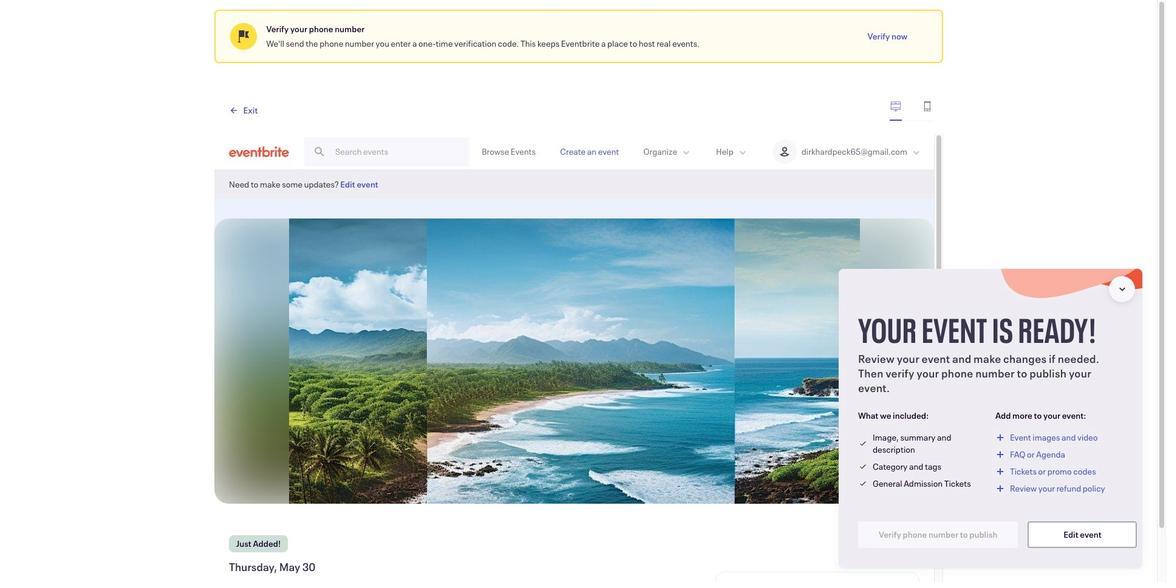Task type: vqa. For each thing, say whether or not it's contained in the screenshot.
an
no



Task type: locate. For each thing, give the bounding box(es) containing it.
show mobile preview image
[[922, 100, 934, 112]]

show desktop preview image
[[890, 100, 902, 112]]



